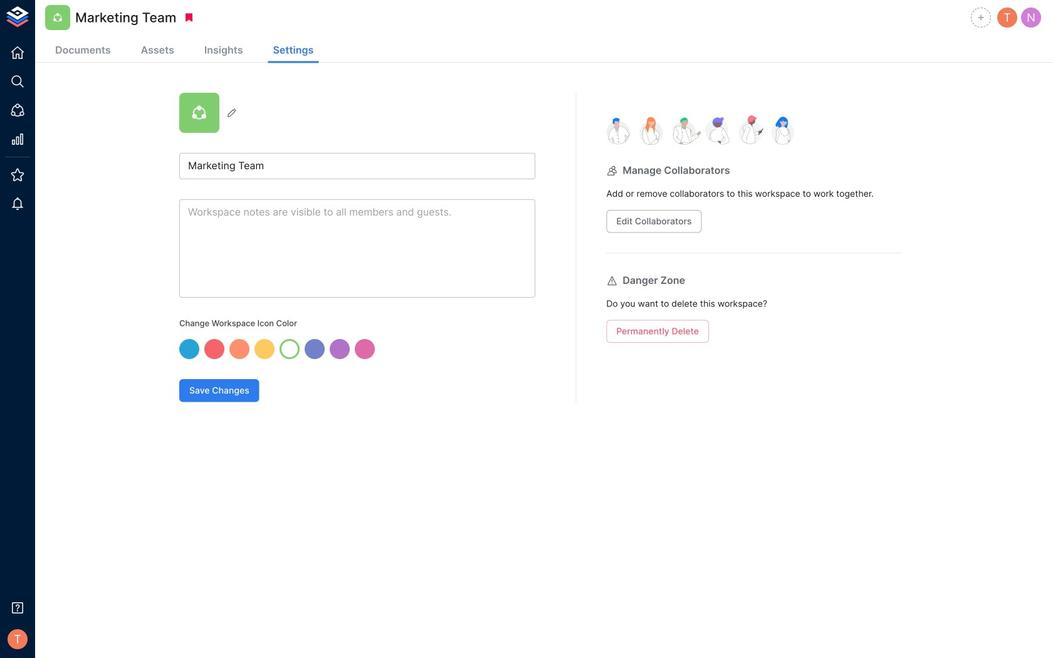 Task type: describe. For each thing, give the bounding box(es) containing it.
Workspace notes are visible to all members and guests. text field
[[179, 199, 535, 298]]



Task type: locate. For each thing, give the bounding box(es) containing it.
remove bookmark image
[[183, 12, 195, 23]]

Workspace Name text field
[[179, 153, 535, 179]]



Task type: vqa. For each thing, say whether or not it's contained in the screenshot.
Bookmark image
no



